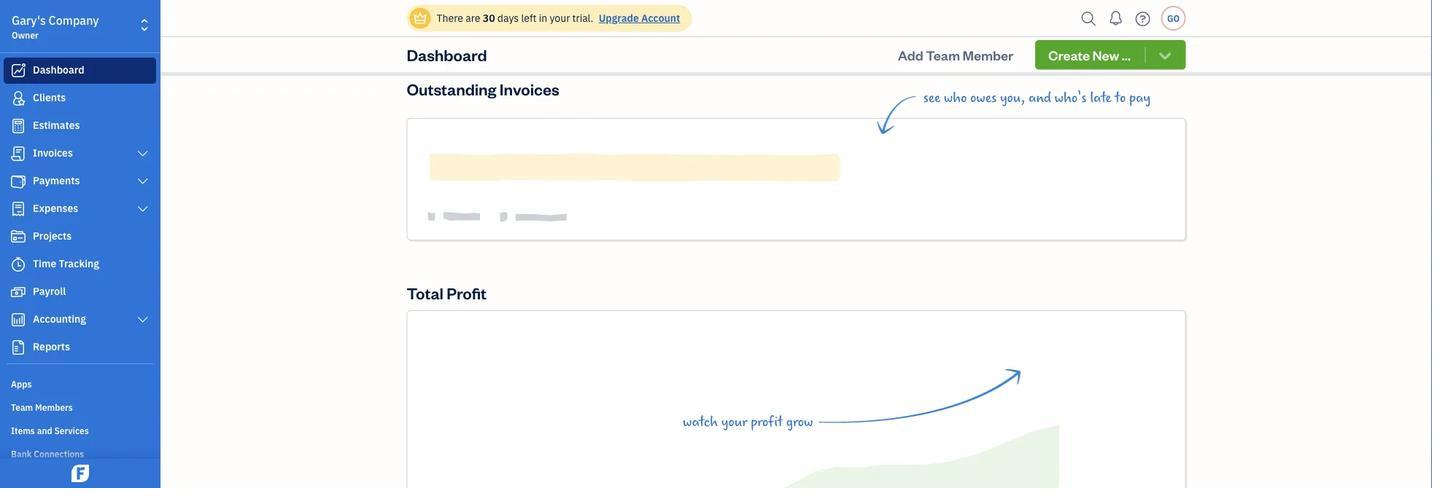 Task type: vqa. For each thing, say whether or not it's contained in the screenshot.
$0.00 inside you nov 17 turtle inc sent you an invoice (0000002) for $0.00 that's due on december 17, 2023
no



Task type: locate. For each thing, give the bounding box(es) containing it.
expense image
[[9, 202, 27, 217]]

chevron large down image down payroll link
[[136, 315, 150, 326]]

team members link
[[4, 396, 156, 418]]

0 horizontal spatial your
[[550, 11, 570, 25]]

dashboard up outstanding
[[407, 44, 487, 65]]

left
[[521, 11, 537, 25]]

watch
[[683, 415, 718, 431]]

add team member button
[[885, 40, 1027, 70]]

invoices inside invoices link
[[33, 146, 73, 160]]

invoices
[[500, 78, 560, 99], [33, 146, 73, 160]]

outstanding
[[407, 78, 497, 99]]

bank connections image
[[11, 448, 156, 460]]

team inside main element
[[11, 402, 33, 414]]

0 vertical spatial chevron large down image
[[136, 148, 150, 160]]

outstanding invoices
[[407, 78, 560, 99]]

add an item or service link
[[419, 23, 646, 53]]

2 horizontal spatial add
[[898, 46, 924, 63]]

and right "items"
[[37, 425, 52, 437]]

add down are
[[463, 29, 487, 46]]

days
[[498, 11, 519, 25]]

dashboard image
[[9, 63, 27, 78]]

1 horizontal spatial create
[[1049, 46, 1090, 63]]

crown image
[[413, 11, 428, 26]]

1 vertical spatial invoices
[[33, 146, 73, 160]]

3 chevron large down image from the top
[[136, 315, 150, 326]]

who
[[944, 90, 967, 106]]

chevron large down image inside accounting link
[[136, 315, 150, 326]]

2 an from the left
[[1048, 29, 1063, 46]]

go to help image
[[1132, 8, 1155, 30]]

upgrade account link
[[596, 11, 680, 25]]

timer image
[[9, 258, 27, 272]]

create inside create an invoice link
[[1005, 29, 1045, 46]]

create left new
[[1049, 46, 1090, 63]]

team members
[[11, 402, 73, 414]]

an down 30
[[491, 29, 506, 46]]

0 horizontal spatial dashboard
[[33, 63, 84, 77]]

chevron large down image up chevron large down image on the top left of the page
[[136, 148, 150, 160]]

there
[[437, 11, 463, 25]]

gary's company owner
[[12, 13, 99, 41]]

clients
[[33, 91, 66, 104]]

add up see
[[898, 46, 924, 63]]

dashboard
[[407, 44, 487, 65], [33, 63, 84, 77]]

pay
[[1130, 90, 1151, 106]]

invoices down add an item or service link
[[500, 78, 560, 99]]

profit
[[751, 415, 783, 431]]

upgrade
[[599, 11, 639, 25]]

1 vertical spatial your
[[722, 415, 748, 431]]

1 chevron large down image from the top
[[136, 148, 150, 160]]

1 vertical spatial and
[[37, 425, 52, 437]]

profit
[[447, 283, 487, 304]]

0 horizontal spatial an
[[491, 29, 506, 46]]

team
[[926, 46, 960, 63], [11, 402, 33, 414]]

go button
[[1162, 6, 1186, 31]]

invoices up payments
[[33, 146, 73, 160]]

1 horizontal spatial your
[[722, 415, 748, 431]]

1 horizontal spatial dashboard
[[407, 44, 487, 65]]

add a client link
[[682, 23, 908, 53]]

members
[[35, 402, 73, 414]]

dashboard up clients
[[33, 63, 84, 77]]

1 horizontal spatial invoices
[[500, 78, 560, 99]]

and
[[1029, 90, 1052, 106], [37, 425, 52, 437]]

0 horizontal spatial create
[[1005, 29, 1045, 46]]

create
[[1005, 29, 1045, 46], [1049, 46, 1090, 63]]

2 chevron large down image from the top
[[136, 204, 150, 215]]

accounting link
[[4, 307, 156, 334]]

go
[[1168, 12, 1180, 24]]

create inside the create new … dropdown button
[[1049, 46, 1090, 63]]

create for create new …
[[1049, 46, 1090, 63]]

tracking
[[59, 257, 99, 271]]

1 vertical spatial chevron large down image
[[136, 204, 150, 215]]

2 vertical spatial chevron large down image
[[136, 315, 150, 326]]

1 horizontal spatial add
[[758, 29, 783, 46]]

an left invoice
[[1048, 29, 1063, 46]]

chevron large down image
[[136, 176, 150, 188]]

0 vertical spatial and
[[1029, 90, 1052, 106]]

an
[[491, 29, 506, 46], [1048, 29, 1063, 46]]

your
[[550, 11, 570, 25], [722, 415, 748, 431]]

reports
[[33, 340, 70, 354]]

payments link
[[4, 169, 156, 195]]

add left the a
[[758, 29, 783, 46]]

1 vertical spatial team
[[11, 402, 33, 414]]

owner
[[12, 29, 39, 41]]

0 horizontal spatial and
[[37, 425, 52, 437]]

report image
[[9, 341, 27, 355]]

chart image
[[9, 313, 27, 328]]

create up you,
[[1005, 29, 1045, 46]]

your right "in"
[[550, 11, 570, 25]]

to
[[1115, 90, 1126, 106]]

add for add an item or service
[[463, 29, 487, 46]]

client
[[796, 29, 832, 46]]

there are 30 days left in your trial. upgrade account
[[437, 11, 680, 25]]

account
[[642, 11, 680, 25]]

1 horizontal spatial team
[[926, 46, 960, 63]]

accounting
[[33, 313, 86, 326]]

0 horizontal spatial add
[[463, 29, 487, 46]]

expenses link
[[4, 196, 156, 223]]

new
[[1093, 46, 1120, 63]]

0 horizontal spatial invoices
[[33, 146, 73, 160]]

expenses
[[33, 202, 78, 215]]

projects
[[33, 230, 72, 243]]

chevron large down image
[[136, 148, 150, 160], [136, 204, 150, 215], [136, 315, 150, 326]]

create an invoice link
[[945, 23, 1171, 53]]

add
[[463, 29, 487, 46], [758, 29, 783, 46], [898, 46, 924, 63]]

projects link
[[4, 224, 156, 250]]

0 vertical spatial invoices
[[500, 78, 560, 99]]

0 vertical spatial team
[[926, 46, 960, 63]]

apps link
[[4, 373, 156, 395]]

freshbooks image
[[69, 466, 92, 483]]

service
[[557, 29, 602, 46]]

item
[[509, 29, 538, 46]]

chevron large down image for expenses
[[136, 204, 150, 215]]

1 an from the left
[[491, 29, 506, 46]]

and right you,
[[1029, 90, 1052, 106]]

chevron large down image down chevron large down image on the top left of the page
[[136, 204, 150, 215]]

create new …
[[1049, 46, 1131, 63]]

money image
[[9, 285, 27, 300]]

see who owes you, and who's late to pay
[[924, 90, 1151, 106]]

reports link
[[4, 335, 156, 361]]

0 horizontal spatial team
[[11, 402, 33, 414]]

late
[[1090, 90, 1112, 106]]

trial.
[[573, 11, 594, 25]]

add inside button
[[898, 46, 924, 63]]

client image
[[9, 91, 27, 106]]

1 horizontal spatial an
[[1048, 29, 1063, 46]]

your left profit
[[722, 415, 748, 431]]

team down 'apps'
[[11, 402, 33, 414]]

team up see
[[926, 46, 960, 63]]



Task type: describe. For each thing, give the bounding box(es) containing it.
grow
[[787, 415, 813, 431]]

add an item or service
[[463, 29, 602, 46]]

notifications image
[[1105, 4, 1128, 33]]

or
[[541, 29, 554, 46]]

items and services link
[[4, 420, 156, 442]]

payroll link
[[4, 280, 156, 306]]

add for add team member
[[898, 46, 924, 63]]

payments
[[33, 174, 80, 188]]

total profit
[[407, 283, 487, 304]]

30
[[483, 11, 495, 25]]

payment image
[[9, 174, 27, 189]]

time
[[33, 257, 56, 271]]

chevron large down image for invoices
[[136, 148, 150, 160]]

time tracking
[[33, 257, 99, 271]]

estimates
[[33, 119, 80, 132]]

dashboard inside main element
[[33, 63, 84, 77]]

clients link
[[4, 85, 156, 112]]

invoice
[[1066, 29, 1111, 46]]

owes
[[971, 90, 997, 106]]

an for create
[[1048, 29, 1063, 46]]

total
[[407, 283, 444, 304]]

who's
[[1055, 90, 1087, 106]]

apps
[[11, 379, 32, 390]]

and inside main element
[[37, 425, 52, 437]]

team inside button
[[926, 46, 960, 63]]

member
[[963, 46, 1014, 63]]

dashboard link
[[4, 58, 156, 84]]

search image
[[1078, 8, 1101, 30]]

an for add
[[491, 29, 506, 46]]

are
[[466, 11, 481, 25]]

watch your profit grow
[[683, 415, 813, 431]]

create for create an invoice
[[1005, 29, 1045, 46]]

add team member
[[898, 46, 1014, 63]]

items
[[11, 425, 35, 437]]

company
[[49, 13, 99, 28]]

create an invoice
[[1005, 29, 1111, 46]]

0 vertical spatial your
[[550, 11, 570, 25]]

invoice image
[[9, 147, 27, 161]]

add for add a client
[[758, 29, 783, 46]]

you,
[[1001, 90, 1026, 106]]

items and services
[[11, 425, 89, 437]]

create new … button
[[1036, 40, 1186, 70]]

a
[[786, 29, 793, 46]]

1 horizontal spatial and
[[1029, 90, 1052, 106]]

payroll
[[33, 285, 66, 298]]

chevrondown image
[[1157, 47, 1174, 62]]

time tracking link
[[4, 252, 156, 278]]

add a client
[[758, 29, 832, 46]]

services
[[54, 425, 89, 437]]

see
[[924, 90, 941, 106]]

invoices link
[[4, 141, 156, 167]]

in
[[539, 11, 547, 25]]

main element
[[0, 0, 197, 489]]

gary's
[[12, 13, 46, 28]]

estimates link
[[4, 113, 156, 139]]

chevron large down image for accounting
[[136, 315, 150, 326]]

…
[[1122, 46, 1131, 63]]

estimate image
[[9, 119, 27, 134]]

project image
[[9, 230, 27, 244]]



